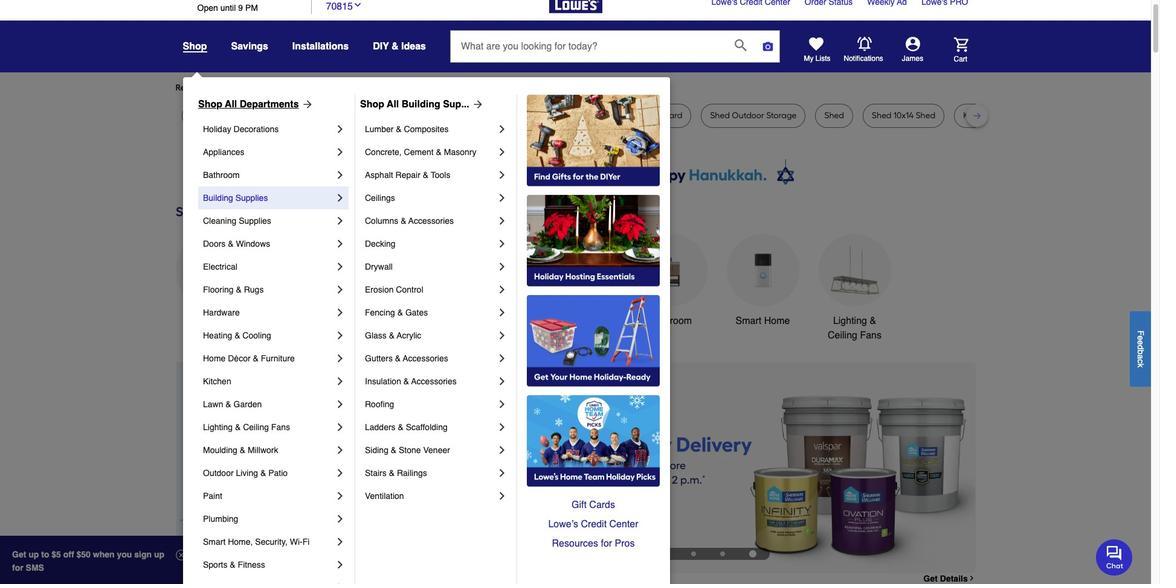 Task type: describe. For each thing, give the bounding box(es) containing it.
wallpaper
[[306, 111, 346, 121]]

1 vertical spatial lighting
[[203, 423, 233, 433]]

resources
[[552, 539, 598, 550]]

& for flooring & rugs link at the left of page
[[236, 285, 242, 295]]

outdoor living & patio link
[[203, 462, 334, 485]]

railings
[[397, 469, 427, 479]]

interior
[[395, 111, 422, 121]]

scroll to item #4 image
[[708, 552, 737, 557]]

chevron right image for doors & windows
[[334, 238, 346, 250]]

chevron right image for holiday decorations
[[334, 123, 346, 135]]

my
[[804, 54, 814, 63]]

home décor & furniture
[[203, 354, 295, 364]]

shop 25 days of deals by category image
[[176, 202, 975, 222]]

4 shed from the left
[[916, 111, 935, 121]]

kitchen faucets button
[[451, 234, 524, 329]]

chevron right image for building supplies
[[334, 192, 346, 204]]

kitchen for kitchen
[[203, 377, 231, 387]]

shop button
[[183, 40, 207, 53]]

for inside "link"
[[601, 539, 612, 550]]

lowe's credit center link
[[527, 515, 660, 535]]

kobalt
[[963, 111, 988, 121]]

recommended searches for you
[[176, 83, 300, 93]]

accessories for insulation & accessories
[[411, 377, 457, 387]]

70815 button
[[326, 0, 363, 14]]

electrical
[[203, 262, 237, 272]]

smart for smart home
[[736, 316, 761, 327]]

& for ladders & scaffolding link
[[398, 423, 403, 433]]

composites
[[404, 124, 449, 134]]

searches
[[235, 83, 271, 93]]

peel
[[268, 111, 284, 121]]

refrigerator
[[449, 111, 495, 121]]

lumber & composites link
[[365, 118, 496, 141]]

& for moulding & millwork link
[[240, 446, 245, 456]]

recommended
[[176, 83, 234, 93]]

1 vertical spatial arrow right image
[[953, 468, 965, 480]]

chevron right image for flooring & rugs
[[334, 284, 346, 296]]

get for get details
[[924, 574, 938, 584]]

kitchen for kitchen faucets
[[453, 316, 485, 327]]

f
[[1136, 331, 1146, 336]]

& for fencing & gates "link"
[[397, 308, 403, 318]]

my lists link
[[804, 37, 830, 63]]

chat invite button image
[[1096, 539, 1133, 576]]

hardware
[[203, 308, 240, 318]]

insulation
[[365, 377, 401, 387]]

rugs
[[244, 285, 264, 295]]

departments
[[240, 99, 299, 110]]

building supplies
[[203, 193, 268, 203]]

& for columns & accessories link
[[401, 216, 406, 226]]

repair
[[395, 170, 420, 180]]

holiday
[[203, 124, 231, 134]]

& for stairs & railings link
[[389, 469, 395, 479]]

& for heating & cooling link
[[235, 331, 240, 341]]

decking
[[365, 239, 395, 249]]

ladders & scaffolding
[[365, 423, 448, 433]]

1 vertical spatial fans
[[271, 423, 290, 433]]

until
[[220, 3, 236, 13]]

christmas
[[374, 316, 417, 327]]

lawn & garden
[[203, 400, 262, 410]]

erosion control link
[[365, 279, 496, 301]]

center
[[609, 520, 638, 530]]

moulding
[[203, 446, 237, 456]]

d
[[1136, 345, 1146, 350]]

stairs & railings
[[365, 469, 427, 479]]

off
[[63, 550, 74, 560]]

gutters
[[365, 354, 393, 364]]

chevron right image for columns & accessories
[[496, 215, 508, 227]]

0 horizontal spatial ceiling
[[243, 423, 269, 433]]

paint
[[203, 492, 222, 501]]

asphalt repair & tools link
[[365, 164, 496, 187]]

chevron right image for stairs & railings
[[496, 468, 508, 480]]

furniture
[[261, 354, 295, 364]]

appliances button
[[176, 234, 248, 329]]

chevron right image for decking
[[496, 238, 508, 250]]

chevron down image
[[353, 0, 363, 9]]

& for doors & windows link
[[228, 239, 234, 249]]

1 up from the left
[[29, 550, 39, 560]]

masonry
[[444, 147, 476, 157]]

search image
[[735, 39, 747, 51]]

shop for shop all building sup...
[[360, 99, 384, 110]]

diy
[[373, 41, 389, 52]]

fencing & gates
[[365, 308, 428, 318]]

outdoor for outdoor living & patio
[[203, 469, 234, 479]]

shed for shed
[[824, 111, 844, 121]]

chevron right image for heating & cooling
[[334, 330, 346, 342]]

when
[[93, 550, 115, 560]]

erosion
[[365, 285, 394, 295]]

asphalt repair & tools
[[365, 170, 450, 180]]

& for lumber & composites link
[[396, 124, 402, 134]]

open
[[197, 3, 218, 13]]

chevron right image for ceilings
[[496, 192, 508, 204]]

tools inside outdoor tools & equipment
[[582, 316, 605, 327]]

lowe's credit center
[[548, 520, 638, 530]]

gift
[[572, 500, 587, 511]]

toilet
[[523, 111, 543, 121]]

lowe's home team holiday picks. image
[[527, 396, 660, 488]]

living
[[236, 469, 258, 479]]

sports
[[203, 561, 227, 570]]

decking link
[[365, 233, 496, 256]]

doors & windows
[[203, 239, 270, 249]]

lowe's home improvement cart image
[[954, 37, 968, 52]]

shop all building sup...
[[360, 99, 469, 110]]

lighting & ceiling fans link
[[203, 416, 334, 439]]

cart button
[[937, 37, 968, 64]]

shop for shop all departments
[[198, 99, 222, 110]]

millwork
[[248, 446, 278, 456]]

pm
[[245, 3, 258, 13]]

scroll to item #5 element
[[737, 551, 769, 558]]

appliances inside appliances link
[[203, 147, 244, 157]]

chevron right image for appliances
[[334, 146, 346, 158]]

control
[[396, 285, 423, 295]]

& for insulation & accessories "link" at bottom left
[[403, 377, 409, 387]]

chevron right image for paint
[[334, 491, 346, 503]]

lowe's wishes you and your family a happy hanukkah. image
[[176, 160, 975, 190]]

chevron right image for smart home, security, wi-fi
[[334, 537, 346, 549]]

& inside outdoor tools & equipment
[[607, 316, 614, 327]]

get your home holiday-ready. image
[[527, 295, 660, 387]]

fencing & gates link
[[365, 301, 496, 324]]

lawn & garden link
[[203, 393, 334, 416]]

outdoor living & patio
[[203, 469, 288, 479]]

decorations for christmas
[[370, 330, 421, 341]]

find gifts for the diyer. image
[[527, 95, 660, 187]]

tools inside 'link'
[[431, 170, 450, 180]]

lawn
[[203, 400, 223, 410]]

plumbing
[[203, 515, 238, 524]]

1 vertical spatial home
[[203, 354, 226, 364]]

lighting & ceiling fans inside button
[[828, 316, 881, 341]]

chevron right image for asphalt repair & tools
[[496, 169, 508, 181]]

resources for pros
[[552, 539, 635, 550]]

for up departments at the top of the page
[[273, 83, 284, 93]]

patio
[[268, 469, 288, 479]]

shed for shed outdoor storage
[[710, 111, 730, 121]]

chevron right image for hardware
[[334, 307, 346, 319]]

resources for pros link
[[527, 535, 660, 554]]

arrow right image inside shop all departments link
[[299, 98, 313, 111]]

you
[[117, 550, 132, 560]]

door
[[374, 111, 393, 121]]



Task type: locate. For each thing, give the bounding box(es) containing it.
& for glass & acrylic link
[[389, 331, 395, 341]]

mower
[[214, 111, 240, 121]]

ventilation
[[365, 492, 404, 501]]

siding & stone veneer link
[[365, 439, 496, 462]]

supplies inside cleaning supplies link
[[239, 216, 271, 226]]

kitchen up lawn
[[203, 377, 231, 387]]

chevron right image for roofing
[[496, 399, 508, 411]]

supplies up the cleaning supplies
[[235, 193, 268, 203]]

up right sign
[[154, 550, 164, 560]]

e up d
[[1136, 336, 1146, 341]]

hardie board
[[632, 111, 682, 121]]

fans inside button
[[860, 330, 881, 341]]

shed for shed 10x14 shed
[[872, 111, 891, 121]]

lowe's home improvement lists image
[[809, 37, 823, 51]]

1 vertical spatial smart
[[203, 538, 226, 547]]

1 horizontal spatial building
[[402, 99, 440, 110]]

0 horizontal spatial all
[[225, 99, 237, 110]]

1 you from the left
[[285, 83, 300, 93]]

0 vertical spatial smart
[[736, 316, 761, 327]]

shed left outdoor
[[710, 111, 730, 121]]

0 horizontal spatial bathroom
[[203, 170, 240, 180]]

veneer
[[423, 446, 450, 456]]

ceiling
[[828, 330, 857, 341], [243, 423, 269, 433]]

cleaning supplies
[[203, 216, 271, 226]]

shop all departments
[[198, 99, 299, 110]]

1 vertical spatial outdoor
[[203, 469, 234, 479]]

paint link
[[203, 485, 334, 508]]

siding
[[365, 446, 388, 456]]

shop
[[198, 99, 222, 110], [360, 99, 384, 110]]

shed
[[710, 111, 730, 121], [824, 111, 844, 121], [872, 111, 891, 121], [916, 111, 935, 121]]

70815
[[326, 1, 353, 12]]

decorations for holiday
[[234, 124, 279, 134]]

credit
[[581, 520, 607, 530]]

1 horizontal spatial shop
[[360, 99, 384, 110]]

1 horizontal spatial arrow right image
[[953, 468, 965, 480]]

more suggestions for you
[[309, 83, 407, 93]]

to
[[41, 550, 49, 560]]

0 horizontal spatial outdoor
[[203, 469, 234, 479]]

james button
[[884, 37, 942, 63]]

arrow right image
[[299, 98, 313, 111], [953, 468, 965, 480]]

arrow left image
[[400, 468, 412, 480]]

tools down concrete, cement & masonry 'link'
[[431, 170, 450, 180]]

outdoor tools & equipment
[[545, 316, 614, 341]]

outdoor for outdoor tools & equipment
[[545, 316, 579, 327]]

chevron right image for ladders & scaffolding
[[496, 422, 508, 434]]

appliances up heating
[[188, 316, 235, 327]]

2 shed from the left
[[824, 111, 844, 121]]

accessories inside "link"
[[411, 377, 457, 387]]

kitchen left faucets on the bottom left of page
[[453, 316, 485, 327]]

0 horizontal spatial lighting & ceiling fans
[[203, 423, 290, 433]]

2 up from the left
[[154, 550, 164, 560]]

gutters & accessories
[[365, 354, 448, 364]]

1 horizontal spatial up
[[154, 550, 164, 560]]

0 vertical spatial kitchen
[[453, 316, 485, 327]]

chevron right image for concrete, cement & masonry
[[496, 146, 508, 158]]

security,
[[255, 538, 287, 547]]

all for departments
[[225, 99, 237, 110]]

lowe's home improvement logo image
[[549, 0, 602, 27]]

chevron right image for cleaning supplies
[[334, 215, 346, 227]]

1 e from the top
[[1136, 336, 1146, 341]]

0 horizontal spatial lighting
[[203, 423, 233, 433]]

sms
[[26, 564, 44, 573]]

fi
[[302, 538, 310, 547]]

1 horizontal spatial outdoor
[[545, 316, 579, 327]]

0 horizontal spatial kitchen
[[203, 377, 231, 387]]

diy & ideas
[[373, 41, 426, 52]]

accessories for gutters & accessories
[[403, 354, 448, 364]]

chevron right image for siding & stone veneer
[[496, 445, 508, 457]]

chevron right image for lighting & ceiling fans
[[334, 422, 346, 434]]

kitchen faucets
[[453, 316, 522, 327]]

& for lighting & ceiling fans link
[[235, 423, 241, 433]]

shop up door
[[360, 99, 384, 110]]

diy & ideas button
[[373, 36, 426, 57]]

shop up lawn mower
[[198, 99, 222, 110]]

chevron right image
[[496, 146, 508, 158], [334, 169, 346, 181], [496, 169, 508, 181], [334, 192, 346, 204], [496, 192, 508, 204], [334, 238, 346, 250], [334, 284, 346, 296], [334, 330, 346, 342], [496, 330, 508, 342], [496, 353, 508, 365], [334, 376, 346, 388], [496, 399, 508, 411], [334, 422, 346, 434], [496, 422, 508, 434], [334, 468, 346, 480], [334, 491, 346, 503], [496, 491, 508, 503], [334, 514, 346, 526], [334, 537, 346, 549], [968, 575, 975, 583]]

home inside button
[[764, 316, 790, 327]]

1 horizontal spatial get
[[924, 574, 938, 584]]

gift cards
[[572, 500, 615, 511]]

board
[[659, 111, 682, 121]]

installations
[[292, 41, 349, 52]]

decorations inside button
[[370, 330, 421, 341]]

0 vertical spatial supplies
[[235, 193, 268, 203]]

1 vertical spatial accessories
[[403, 354, 448, 364]]

shed right 10x14
[[916, 111, 935, 121]]

drywall
[[365, 262, 393, 272]]

2 all from the left
[[387, 99, 399, 110]]

my lists
[[804, 54, 830, 63]]

e up b
[[1136, 341, 1146, 345]]

outdoor up equipment
[[545, 316, 579, 327]]

kitchen link
[[203, 370, 334, 393]]

0 horizontal spatial up
[[29, 550, 39, 560]]

chevron right image for glass & acrylic
[[496, 330, 508, 342]]

supplies for cleaning supplies
[[239, 216, 271, 226]]

shed outdoor storage
[[710, 111, 797, 121]]

get
[[12, 550, 26, 560], [924, 574, 938, 584]]

1 horizontal spatial lighting
[[833, 316, 867, 327]]

chevron right image inside get details link
[[968, 575, 975, 583]]

get for get up to $5 off $50 when you sign up for sms
[[12, 550, 26, 560]]

up
[[29, 550, 39, 560], [154, 550, 164, 560]]

0 horizontal spatial tools
[[431, 170, 450, 180]]

1 vertical spatial building
[[203, 193, 233, 203]]

1 horizontal spatial smart
[[736, 316, 761, 327]]

heating & cooling
[[203, 331, 271, 341]]

chevron right image for sports & fitness
[[334, 559, 346, 572]]

1 horizontal spatial ceiling
[[828, 330, 857, 341]]

chevron right image for lawn & garden
[[334, 399, 346, 411]]

0 vertical spatial ceiling
[[828, 330, 857, 341]]

building up interior
[[402, 99, 440, 110]]

you for recommended searches for you
[[285, 83, 300, 93]]

get details link
[[924, 574, 975, 584]]

bathroom link
[[203, 164, 334, 187]]

appliances down holiday at the left top of page
[[203, 147, 244, 157]]

outdoor tools & equipment button
[[543, 234, 615, 343]]

bathroom inside bathroom link
[[203, 170, 240, 180]]

chevron right image for electrical
[[334, 261, 346, 273]]

fencing
[[365, 308, 395, 318]]

& for siding & stone veneer link at the left
[[391, 446, 396, 456]]

all up 'mower'
[[225, 99, 237, 110]]

faucets
[[488, 316, 522, 327]]

decorations down peel in the left of the page
[[234, 124, 279, 134]]

0 vertical spatial outdoor
[[545, 316, 579, 327]]

f e e d b a c k button
[[1130, 312, 1151, 387]]

you up shop all building sup...
[[393, 83, 407, 93]]

free same-day delivery when you order 1 gallon or more of paint by 2 p m. image
[[390, 362, 975, 574]]

1 vertical spatial appliances
[[188, 316, 235, 327]]

chevron right image for bathroom
[[334, 169, 346, 181]]

fitness
[[238, 561, 265, 570]]

for inside 'get up to $5 off $50 when you sign up for sms'
[[12, 564, 23, 573]]

0 horizontal spatial arrow right image
[[299, 98, 313, 111]]

lowe's home improvement notification center image
[[857, 37, 872, 51]]

1 horizontal spatial home
[[764, 316, 790, 327]]

0 horizontal spatial smart
[[203, 538, 226, 547]]

accessories up roofing link
[[411, 377, 457, 387]]

chevron right image for ventilation
[[496, 491, 508, 503]]

0 vertical spatial appliances
[[203, 147, 244, 157]]

supplies inside building supplies link
[[235, 193, 268, 203]]

1 horizontal spatial kitchen
[[453, 316, 485, 327]]

hardie
[[632, 111, 657, 121]]

supplies up windows
[[239, 216, 271, 226]]

0 vertical spatial bathroom
[[203, 170, 240, 180]]

cart
[[954, 55, 967, 63]]

1 vertical spatial get
[[924, 574, 938, 584]]

0 horizontal spatial get
[[12, 550, 26, 560]]

heating & cooling link
[[203, 324, 334, 347]]

chevron right image for gutters & accessories
[[496, 353, 508, 365]]

ceilings link
[[365, 187, 496, 210]]

shop all departments link
[[198, 97, 313, 112]]

details
[[940, 574, 968, 584]]

chevron right image for moulding & millwork
[[334, 445, 346, 457]]

holiday hosting essentials. image
[[527, 195, 660, 287]]

1 horizontal spatial fans
[[860, 330, 881, 341]]

appliances
[[203, 147, 244, 157], [188, 316, 235, 327]]

0 horizontal spatial you
[[285, 83, 300, 93]]

2 e from the top
[[1136, 341, 1146, 345]]

25 days of deals. don't miss deals every day. same-day delivery on in-stock orders placed by 2 p m. image
[[176, 362, 371, 574]]

erosion control
[[365, 285, 423, 295]]

accessories for columns & accessories
[[408, 216, 454, 226]]

smart for smart home, security, wi-fi
[[203, 538, 226, 547]]

1 all from the left
[[225, 99, 237, 110]]

& for gutters & accessories link
[[395, 354, 401, 364]]

chevron right image for lumber & composites
[[496, 123, 508, 135]]

accessories up the decking link
[[408, 216, 454, 226]]

supplies
[[235, 193, 268, 203], [239, 216, 271, 226]]

installations button
[[292, 36, 349, 57]]

for left 'sms'
[[12, 564, 23, 573]]

outdoor inside outdoor tools & equipment
[[545, 316, 579, 327]]

savings
[[231, 41, 268, 52]]

home,
[[228, 538, 253, 547]]

1 horizontal spatial tools
[[582, 316, 605, 327]]

tools
[[431, 170, 450, 180], [582, 316, 605, 327]]

moulding & millwork
[[203, 446, 278, 456]]

0 horizontal spatial home
[[203, 354, 226, 364]]

you
[[285, 83, 300, 93], [393, 83, 407, 93]]

3 shed from the left
[[872, 111, 891, 121]]

building up cleaning
[[203, 193, 233, 203]]

drywall link
[[365, 256, 496, 279]]

for inside 'link'
[[380, 83, 391, 93]]

2 vertical spatial accessories
[[411, 377, 457, 387]]

decorations down christmas
[[370, 330, 421, 341]]

smart home button
[[727, 234, 799, 329]]

up left to
[[29, 550, 39, 560]]

0 vertical spatial building
[[402, 99, 440, 110]]

chevron right image for home décor & furniture
[[334, 353, 346, 365]]

0 vertical spatial tools
[[431, 170, 450, 180]]

all for building
[[387, 99, 399, 110]]

chevron right image for insulation & accessories
[[496, 376, 508, 388]]

2 you from the left
[[393, 83, 407, 93]]

& for lawn & garden link
[[226, 400, 231, 410]]

shed left 10x14
[[872, 111, 891, 121]]

stairs
[[365, 469, 387, 479]]

smart inside button
[[736, 316, 761, 327]]

kitchen inside button
[[453, 316, 485, 327]]

camera image
[[762, 40, 774, 53]]

1 shop from the left
[[198, 99, 222, 110]]

get up 'sms'
[[12, 550, 26, 560]]

columns
[[365, 216, 398, 226]]

outdoor down moulding
[[203, 469, 234, 479]]

concrete,
[[365, 147, 402, 157]]

lighting inside lighting & ceiling fans
[[833, 316, 867, 327]]

0 horizontal spatial building
[[203, 193, 233, 203]]

0 vertical spatial lighting
[[833, 316, 867, 327]]

for up door
[[380, 83, 391, 93]]

moulding & millwork link
[[203, 439, 334, 462]]

1 shed from the left
[[710, 111, 730, 121]]

for left pros
[[601, 539, 612, 550]]

get up to $5 off $50 when you sign up for sms
[[12, 550, 164, 573]]

0 horizontal spatial decorations
[[234, 124, 279, 134]]

0 vertical spatial arrow right image
[[299, 98, 313, 111]]

1 vertical spatial ceiling
[[243, 423, 269, 433]]

1 horizontal spatial all
[[387, 99, 399, 110]]

1 vertical spatial bathroom
[[650, 316, 692, 327]]

1 vertical spatial kitchen
[[203, 377, 231, 387]]

chevron right image for erosion control
[[496, 284, 508, 296]]

ceiling inside button
[[828, 330, 857, 341]]

None search field
[[450, 30, 780, 74]]

recommended searches for you heading
[[176, 82, 975, 94]]

Search Query text field
[[451, 31, 725, 62]]

christmas decorations
[[370, 316, 421, 341]]

1 vertical spatial decorations
[[370, 330, 421, 341]]

chevron right image for drywall
[[496, 261, 508, 273]]

& for diy & ideas button
[[392, 41, 399, 52]]

0 vertical spatial accessories
[[408, 216, 454, 226]]

shed right storage at the right of page
[[824, 111, 844, 121]]

0 vertical spatial lighting & ceiling fans
[[828, 316, 881, 341]]

1 vertical spatial tools
[[582, 316, 605, 327]]

building
[[402, 99, 440, 110], [203, 193, 233, 203]]

appliances inside appliances button
[[188, 316, 235, 327]]

chevron right image for outdoor living & patio
[[334, 468, 346, 480]]

$50
[[76, 550, 91, 560]]

& for sports & fitness link in the left of the page
[[230, 561, 235, 570]]

tools up equipment
[[582, 316, 605, 327]]

scroll to item #3 image
[[679, 552, 708, 557]]

10x14
[[893, 111, 914, 121]]

chevron right image for fencing & gates
[[496, 307, 508, 319]]

smart home, security, wi-fi
[[203, 538, 310, 547]]

2 shop from the left
[[360, 99, 384, 110]]

supplies for building supplies
[[235, 193, 268, 203]]

flooring & rugs link
[[203, 279, 334, 301]]

arrow right image
[[469, 98, 484, 111]]

chevron right image for kitchen
[[334, 376, 346, 388]]

e
[[1136, 336, 1146, 341], [1136, 341, 1146, 345]]

a
[[1136, 355, 1146, 359]]

1 horizontal spatial decorations
[[370, 330, 421, 341]]

you inside more suggestions for you 'link'
[[393, 83, 407, 93]]

chevron right image for plumbing
[[334, 514, 346, 526]]

0 vertical spatial decorations
[[234, 124, 279, 134]]

you left more
[[285, 83, 300, 93]]

0 horizontal spatial shop
[[198, 99, 222, 110]]

1 horizontal spatial lighting & ceiling fans
[[828, 316, 881, 341]]

0 vertical spatial fans
[[860, 330, 881, 341]]

equipment
[[556, 330, 602, 341]]

ceilings
[[365, 193, 395, 203]]

home décor & furniture link
[[203, 347, 334, 370]]

0 horizontal spatial fans
[[271, 423, 290, 433]]

ideas
[[401, 41, 426, 52]]

windows
[[236, 239, 270, 249]]

holiday decorations link
[[203, 118, 334, 141]]

décor
[[228, 354, 250, 364]]

peel stick wallpaper
[[268, 111, 346, 121]]

smart home
[[736, 316, 790, 327]]

0 vertical spatial home
[[764, 316, 790, 327]]

sign
[[134, 550, 152, 560]]

get left 'details'
[[924, 574, 938, 584]]

1 horizontal spatial bathroom
[[650, 316, 692, 327]]

chevron right image
[[334, 123, 346, 135], [496, 123, 508, 135], [334, 146, 346, 158], [334, 215, 346, 227], [496, 215, 508, 227], [496, 238, 508, 250], [334, 261, 346, 273], [496, 261, 508, 273], [496, 284, 508, 296], [334, 307, 346, 319], [496, 307, 508, 319], [334, 353, 346, 365], [496, 376, 508, 388], [334, 399, 346, 411], [334, 445, 346, 457], [496, 445, 508, 457], [496, 468, 508, 480], [334, 559, 346, 572], [334, 582, 346, 585]]

get inside 'get up to $5 off $50 when you sign up for sms'
[[12, 550, 26, 560]]

1 vertical spatial lighting & ceiling fans
[[203, 423, 290, 433]]

scroll to item #2 image
[[650, 552, 679, 557]]

you for more suggestions for you
[[393, 83, 407, 93]]

0 vertical spatial get
[[12, 550, 26, 560]]

bathroom inside bathroom "button"
[[650, 316, 692, 327]]

all up door interior
[[387, 99, 399, 110]]

1 vertical spatial supplies
[[239, 216, 271, 226]]

1 horizontal spatial you
[[393, 83, 407, 93]]

accessories down glass & acrylic link
[[403, 354, 448, 364]]



Task type: vqa. For each thing, say whether or not it's contained in the screenshot.
F e e d b a c k BUTTON
yes



